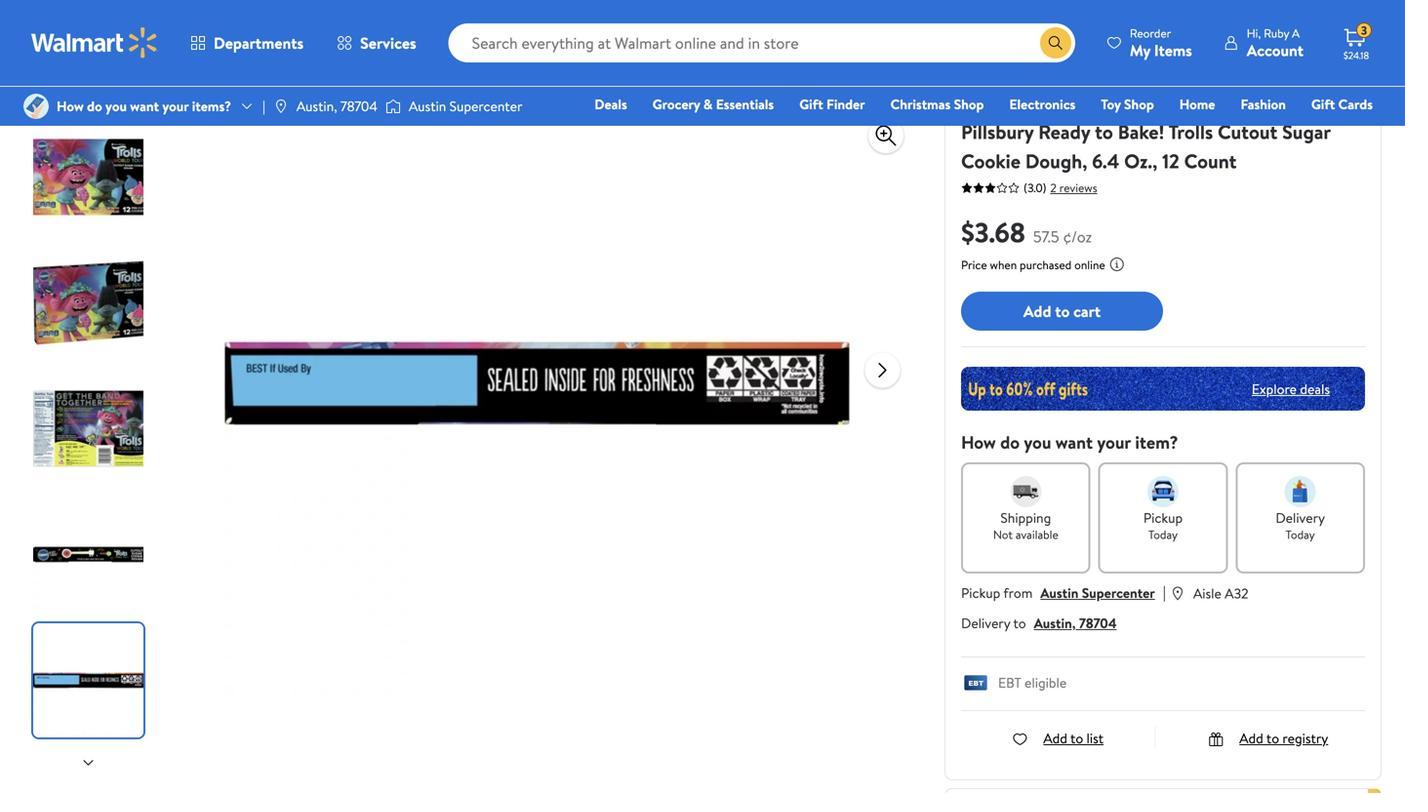 Task type: describe. For each thing, give the bounding box(es) containing it.
1 horizontal spatial 78704
[[1079, 614, 1117, 633]]

registry
[[1283, 729, 1328, 748]]

delivery for to
[[961, 614, 1010, 633]]

gift finder link
[[791, 94, 874, 115]]

to for add to registry
[[1266, 729, 1279, 748]]

add to list
[[1043, 729, 1104, 748]]

toy shop
[[1101, 95, 1154, 114]]

one
[[1223, 122, 1253, 141]]

grocery
[[653, 95, 700, 114]]

one debit link
[[1215, 121, 1298, 142]]

account
[[1247, 40, 1304, 61]]

gift finder
[[799, 95, 865, 114]]

online
[[1074, 257, 1105, 273]]

gift for cards
[[1311, 95, 1335, 114]]

fashion
[[1241, 95, 1286, 114]]

Search search field
[[448, 23, 1075, 62]]

1 horizontal spatial |
[[1163, 582, 1166, 603]]

deals
[[595, 95, 627, 114]]

ebt image
[[961, 675, 990, 695]]

when
[[990, 257, 1017, 273]]

departments button
[[174, 20, 320, 66]]

0 horizontal spatial austin,
[[296, 97, 337, 116]]

dough,
[[1025, 147, 1087, 175]]

sugar
[[1282, 118, 1331, 145]]

6.4
[[1092, 147, 1119, 175]]

shop for toy shop
[[1124, 95, 1154, 114]]

0 vertical spatial |
[[262, 97, 265, 116]]

pickup for pickup from austin supercenter |
[[961, 583, 1000, 603]]

a32
[[1225, 584, 1249, 603]]

how for how do you want your item?
[[961, 430, 996, 455]]

add for add to registry
[[1239, 729, 1263, 748]]

add for add to cart
[[1023, 300, 1051, 322]]

(3.0)
[[1024, 180, 1046, 196]]

explore deals link
[[1244, 372, 1338, 406]]

how do you want your items?
[[57, 97, 231, 116]]

ready
[[1038, 118, 1090, 145]]

1 pillsbury from the top
[[961, 94, 1011, 113]]

&
[[703, 95, 713, 114]]

services
[[360, 32, 416, 54]]

electronics
[[1009, 95, 1076, 114]]

add to list button
[[1012, 729, 1104, 748]]

finder
[[826, 95, 865, 114]]

pillsbury ready to bake! trolls cutout sugar cookie dough, 6.4 oz., 12 count - image 5 of 8 image
[[33, 624, 147, 738]]

walmart+ link
[[1306, 121, 1382, 142]]

austin inside pickup from austin supercenter |
[[1040, 583, 1079, 603]]

how for how do you want your items?
[[57, 97, 84, 116]]

to for delivery to austin, 78704
[[1013, 614, 1026, 633]]

a
[[1292, 25, 1300, 41]]

toy
[[1101, 95, 1121, 114]]

bake!
[[1118, 118, 1164, 145]]

$3.68
[[961, 213, 1025, 251]]

(3.0) 2 reviews
[[1024, 180, 1097, 196]]

delivery today
[[1276, 508, 1325, 543]]

one debit
[[1223, 122, 1289, 141]]

today for pickup
[[1148, 526, 1178, 543]]

austin, 78704 button
[[1034, 614, 1117, 633]]

next image image
[[80, 755, 96, 771]]

add to cart
[[1023, 300, 1101, 322]]

toy shop link
[[1092, 94, 1163, 115]]

Walmart Site-Wide search field
[[448, 23, 1075, 62]]

electronics link
[[1001, 94, 1084, 115]]

pickup today
[[1143, 508, 1183, 543]]

pillsbury ready to bake! trolls cutout sugar cookie dough, 6.4 oz., 12 count - image 2 of 8 image
[[33, 246, 147, 360]]

$24.18
[[1343, 49, 1369, 62]]

price
[[961, 257, 987, 273]]

debit
[[1256, 122, 1289, 141]]

trolls
[[1169, 118, 1213, 145]]

aisle a32
[[1193, 584, 1249, 603]]

walmart+
[[1315, 122, 1373, 141]]

christmas shop
[[890, 95, 984, 114]]

pillsbury link
[[961, 94, 1011, 113]]

item?
[[1135, 430, 1178, 455]]

zoom image modal image
[[874, 124, 898, 147]]

fashion link
[[1232, 94, 1295, 115]]

cards
[[1338, 95, 1373, 114]]

austin supercenter button
[[1040, 583, 1155, 603]]

pillsbury ready to bake! trolls cutout sugar cookie dough, 6.4 oz., 12 count - image 3 of 8 image
[[33, 372, 147, 486]]

57.5
[[1033, 226, 1059, 247]]

 image for austin supercenter
[[385, 97, 401, 116]]

ruby
[[1264, 25, 1289, 41]]

pickup for pickup today
[[1143, 508, 1183, 527]]

cart
[[1073, 300, 1101, 322]]

austin supercenter
[[409, 97, 522, 116]]

cookie
[[961, 147, 1021, 175]]

gift cards registry
[[1148, 95, 1373, 141]]

eligible
[[1025, 673, 1067, 692]]

deals
[[1300, 379, 1330, 398]]

today for delivery
[[1286, 526, 1315, 543]]

not
[[993, 526, 1013, 543]]

delivery to austin, 78704
[[961, 614, 1117, 633]]

intent image for delivery image
[[1285, 476, 1316, 507]]

registry link
[[1139, 121, 1207, 142]]

pillsbury ready to bake! trolls cutout sugar cookie dough, 6.4 oz., 12 count - image 1 of 8 image
[[33, 120, 147, 234]]



Task type: vqa. For each thing, say whether or not it's contained in the screenshot.
want
yes



Task type: locate. For each thing, give the bounding box(es) containing it.
sponsored
[[1309, 10, 1362, 27]]

1 horizontal spatial today
[[1286, 526, 1315, 543]]

intent image for pickup image
[[1147, 476, 1179, 507]]

78704
[[340, 97, 378, 116], [1079, 614, 1117, 633]]

austin
[[409, 97, 446, 116], [1040, 583, 1079, 603]]

your for item?
[[1097, 430, 1131, 455]]

0 vertical spatial 78704
[[340, 97, 378, 116]]

0 vertical spatial you
[[105, 97, 127, 116]]

supercenter inside pickup from austin supercenter |
[[1082, 583, 1155, 603]]

add left list
[[1043, 729, 1067, 748]]

to for add to list
[[1070, 729, 1083, 748]]

0 horizontal spatial austin
[[409, 97, 446, 116]]

austin, down the departments
[[296, 97, 337, 116]]

0 horizontal spatial your
[[162, 97, 189, 116]]

ad disclaimer and feedback image
[[1366, 11, 1382, 26]]

1 shop from the left
[[954, 95, 984, 114]]

1 horizontal spatial do
[[1000, 430, 1020, 455]]

| right items?
[[262, 97, 265, 116]]

0 vertical spatial your
[[162, 97, 189, 116]]

0 vertical spatial how
[[57, 97, 84, 116]]

home link
[[1171, 94, 1224, 115]]

1 horizontal spatial you
[[1024, 430, 1051, 455]]

today
[[1148, 526, 1178, 543], [1286, 526, 1315, 543]]

¢/oz
[[1063, 226, 1092, 247]]

gift up sugar
[[1311, 95, 1335, 114]]

do
[[87, 97, 102, 116], [1000, 430, 1020, 455]]

shop for christmas shop
[[954, 95, 984, 114]]

to left 'registry'
[[1266, 729, 1279, 748]]

gift for finder
[[799, 95, 823, 114]]

your left the item?
[[1097, 430, 1131, 455]]

aisle
[[1193, 584, 1222, 603]]

 image
[[23, 94, 49, 119]]

walmart image
[[31, 27, 158, 59]]

0 horizontal spatial shop
[[954, 95, 984, 114]]

0 vertical spatial delivery
[[1276, 508, 1325, 527]]

1 horizontal spatial want
[[1056, 430, 1093, 455]]

home
[[1179, 95, 1215, 114]]

pillsbury ready to bake! trolls cutout sugar cookie dough, 6.4 oz., 12 count image
[[225, 71, 849, 696]]

1 vertical spatial your
[[1097, 430, 1131, 455]]

1 horizontal spatial shop
[[1124, 95, 1154, 114]]

intent image for shipping image
[[1010, 476, 1041, 507]]

services button
[[320, 20, 433, 66]]

0 horizontal spatial do
[[87, 97, 102, 116]]

you for how do you want your items?
[[105, 97, 127, 116]]

do for how do you want your items?
[[87, 97, 102, 116]]

0 horizontal spatial |
[[262, 97, 265, 116]]

want
[[130, 97, 159, 116], [1056, 430, 1093, 455]]

to
[[1095, 118, 1113, 145], [1055, 300, 1070, 322], [1013, 614, 1026, 633], [1070, 729, 1083, 748], [1266, 729, 1279, 748]]

my
[[1130, 40, 1150, 61]]

0 vertical spatial supercenter
[[449, 97, 522, 116]]

1 horizontal spatial how
[[961, 430, 996, 455]]

austin down services
[[409, 97, 446, 116]]

1 horizontal spatial pickup
[[1143, 508, 1183, 527]]

gift
[[799, 95, 823, 114], [1311, 95, 1335, 114]]

to down toy
[[1095, 118, 1113, 145]]

items?
[[192, 97, 231, 116]]

1 vertical spatial how
[[961, 430, 996, 455]]

do up the "intent image for shipping"
[[1000, 430, 1020, 455]]

 image right austin, 78704
[[385, 97, 401, 116]]

1 horizontal spatial austin,
[[1034, 614, 1076, 633]]

to inside pillsbury pillsbury ready to bake! trolls cutout sugar cookie dough, 6.4 oz., 12 count
[[1095, 118, 1113, 145]]

| left aisle
[[1163, 582, 1166, 603]]

$3.68 57.5 ¢/oz
[[961, 213, 1092, 251]]

christmas
[[890, 95, 951, 114]]

you for how do you want your item?
[[1024, 430, 1051, 455]]

0 horizontal spatial delivery
[[961, 614, 1010, 633]]

 image for austin, 78704
[[273, 99, 289, 114]]

2 reviews link
[[1046, 180, 1097, 196]]

1 vertical spatial austin
[[1040, 583, 1079, 603]]

2 today from the left
[[1286, 526, 1315, 543]]

how
[[57, 97, 84, 116], [961, 430, 996, 455]]

1 vertical spatial delivery
[[961, 614, 1010, 633]]

 image left austin, 78704
[[273, 99, 289, 114]]

1 gift from the left
[[799, 95, 823, 114]]

to down from on the right bottom
[[1013, 614, 1026, 633]]

1 horizontal spatial delivery
[[1276, 508, 1325, 527]]

today inside "delivery today"
[[1286, 526, 1315, 543]]

1 vertical spatial pickup
[[961, 583, 1000, 603]]

0 vertical spatial pillsbury
[[961, 94, 1011, 113]]

today down intent image for delivery at the bottom of page
[[1286, 526, 1315, 543]]

departments
[[214, 32, 304, 54]]

2 shop from the left
[[1124, 95, 1154, 114]]

banner
[[945, 788, 1382, 793]]

add to favorites list, pillsbury ready to bake! trolls cutout sugar cookie dough, 6.4 oz., 12 count image
[[874, 80, 898, 105]]

2 pillsbury from the top
[[961, 118, 1034, 145]]

0 horizontal spatial today
[[1148, 526, 1178, 543]]

pickup down "intent image for pickup"
[[1143, 508, 1183, 527]]

austin, down pickup from austin supercenter |
[[1034, 614, 1076, 633]]

1 vertical spatial pillsbury
[[961, 118, 1034, 145]]

0 horizontal spatial how
[[57, 97, 84, 116]]

from
[[1003, 583, 1033, 603]]

0 horizontal spatial  image
[[273, 99, 289, 114]]

count
[[1184, 147, 1237, 175]]

ebt eligible
[[998, 673, 1067, 692]]

0 horizontal spatial gift
[[799, 95, 823, 114]]

next media item image
[[871, 359, 894, 382]]

delivery for today
[[1276, 508, 1325, 527]]

0 horizontal spatial want
[[130, 97, 159, 116]]

2
[[1050, 180, 1057, 196]]

search icon image
[[1048, 35, 1063, 51]]

1 vertical spatial supercenter
[[1082, 583, 1155, 603]]

0 vertical spatial austin,
[[296, 97, 337, 116]]

pillsbury
[[961, 94, 1011, 113], [961, 118, 1034, 145]]

0 horizontal spatial supercenter
[[449, 97, 522, 116]]

your
[[162, 97, 189, 116], [1097, 430, 1131, 455]]

ebt
[[998, 673, 1021, 692]]

add left 'registry'
[[1239, 729, 1263, 748]]

shop
[[954, 95, 984, 114], [1124, 95, 1154, 114]]

pickup
[[1143, 508, 1183, 527], [961, 583, 1000, 603]]

registry
[[1148, 122, 1198, 141]]

shipping
[[1001, 508, 1051, 527]]

gift left finder
[[799, 95, 823, 114]]

you down walmart image
[[105, 97, 127, 116]]

1 today from the left
[[1148, 526, 1178, 543]]

to inside button
[[1055, 300, 1070, 322]]

do down walmart image
[[87, 97, 102, 116]]

0 vertical spatial want
[[130, 97, 159, 116]]

shipping not available
[[993, 508, 1059, 543]]

0 horizontal spatial pickup
[[961, 583, 1000, 603]]

3
[[1361, 22, 1367, 39]]

pillsbury pillsbury ready to bake! trolls cutout sugar cookie dough, 6.4 oz., 12 count
[[961, 94, 1331, 175]]

to left list
[[1070, 729, 1083, 748]]

how up not on the bottom right
[[961, 430, 996, 455]]

cutout
[[1218, 118, 1278, 145]]

gift inside gift cards registry
[[1311, 95, 1335, 114]]

add for add to list
[[1043, 729, 1067, 748]]

add to cart button
[[961, 292, 1163, 331]]

1 vertical spatial |
[[1163, 582, 1166, 603]]

1 horizontal spatial gift
[[1311, 95, 1335, 114]]

austin up austin, 78704 button
[[1040, 583, 1079, 603]]

your for items?
[[162, 97, 189, 116]]

christmas shop link
[[882, 94, 993, 115]]

1 vertical spatial do
[[1000, 430, 1020, 455]]

today down "intent image for pickup"
[[1148, 526, 1178, 543]]

want for items?
[[130, 97, 159, 116]]

reviews
[[1059, 180, 1097, 196]]

purchased
[[1020, 257, 1072, 273]]

austin, 78704
[[296, 97, 378, 116]]

grocery & essentials
[[653, 95, 774, 114]]

list
[[1087, 729, 1104, 748]]

add to registry button
[[1208, 729, 1328, 748]]

austin,
[[296, 97, 337, 116], [1034, 614, 1076, 633]]

oz.,
[[1124, 147, 1158, 175]]

to for add to cart
[[1055, 300, 1070, 322]]

pickup left from on the right bottom
[[961, 583, 1000, 603]]

supercenter
[[449, 97, 522, 116], [1082, 583, 1155, 603]]

1 horizontal spatial supercenter
[[1082, 583, 1155, 603]]

pillsbury ready to bake! trolls cutout sugar cookie dough, 6.4 oz., 12 count - image 4 of 8 image
[[33, 498, 147, 612]]

essentials
[[716, 95, 774, 114]]

1 horizontal spatial austin
[[1040, 583, 1079, 603]]

1 vertical spatial want
[[1056, 430, 1093, 455]]

add down price when purchased online
[[1023, 300, 1051, 322]]

gift cards link
[[1302, 94, 1382, 115]]

add to registry
[[1239, 729, 1328, 748]]

 image
[[385, 97, 401, 116], [273, 99, 289, 114]]

pickup from austin supercenter |
[[961, 582, 1166, 603]]

delivery down from on the right bottom
[[961, 614, 1010, 633]]

want for item?
[[1056, 430, 1093, 455]]

to left cart at the right top of the page
[[1055, 300, 1070, 322]]

want left the item?
[[1056, 430, 1093, 455]]

2 gift from the left
[[1311, 95, 1335, 114]]

1 vertical spatial 78704
[[1079, 614, 1117, 633]]

|
[[262, 97, 265, 116], [1163, 582, 1166, 603]]

how down walmart image
[[57, 97, 84, 116]]

1 vertical spatial austin,
[[1034, 614, 1076, 633]]

0 vertical spatial austin
[[409, 97, 446, 116]]

up to sixty percent off deals. shop now. image
[[961, 367, 1365, 411]]

add inside add to cart button
[[1023, 300, 1051, 322]]

hi, ruby a account
[[1247, 25, 1304, 61]]

items
[[1154, 40, 1192, 61]]

78704 down services dropdown button
[[340, 97, 378, 116]]

you up the "intent image for shipping"
[[1024, 430, 1051, 455]]

delivery
[[1276, 508, 1325, 527], [961, 614, 1010, 633]]

reorder
[[1130, 25, 1171, 41]]

12
[[1162, 147, 1180, 175]]

do for how do you want your item?
[[1000, 430, 1020, 455]]

0 vertical spatial do
[[87, 97, 102, 116]]

78704 down 'austin supercenter' button
[[1079, 614, 1117, 633]]

1 horizontal spatial your
[[1097, 430, 1131, 455]]

hi,
[[1247, 25, 1261, 41]]

0 horizontal spatial you
[[105, 97, 127, 116]]

your left items?
[[162, 97, 189, 116]]

want left items?
[[130, 97, 159, 116]]

explore
[[1252, 379, 1297, 398]]

price when purchased online
[[961, 257, 1105, 273]]

1 horizontal spatial  image
[[385, 97, 401, 116]]

1 vertical spatial you
[[1024, 430, 1051, 455]]

0 horizontal spatial 78704
[[340, 97, 378, 116]]

how do you want your item?
[[961, 430, 1178, 455]]

delivery down intent image for delivery at the bottom of page
[[1276, 508, 1325, 527]]

add
[[1023, 300, 1051, 322], [1043, 729, 1067, 748], [1239, 729, 1263, 748]]

today inside pickup today
[[1148, 526, 1178, 543]]

gift inside "gift finder" link
[[799, 95, 823, 114]]

pickup inside pickup from austin supercenter |
[[961, 583, 1000, 603]]

available
[[1016, 526, 1059, 543]]

shop right christmas
[[954, 95, 984, 114]]

shop up bake!
[[1124, 95, 1154, 114]]

legal information image
[[1109, 257, 1125, 272]]

0 vertical spatial pickup
[[1143, 508, 1183, 527]]



